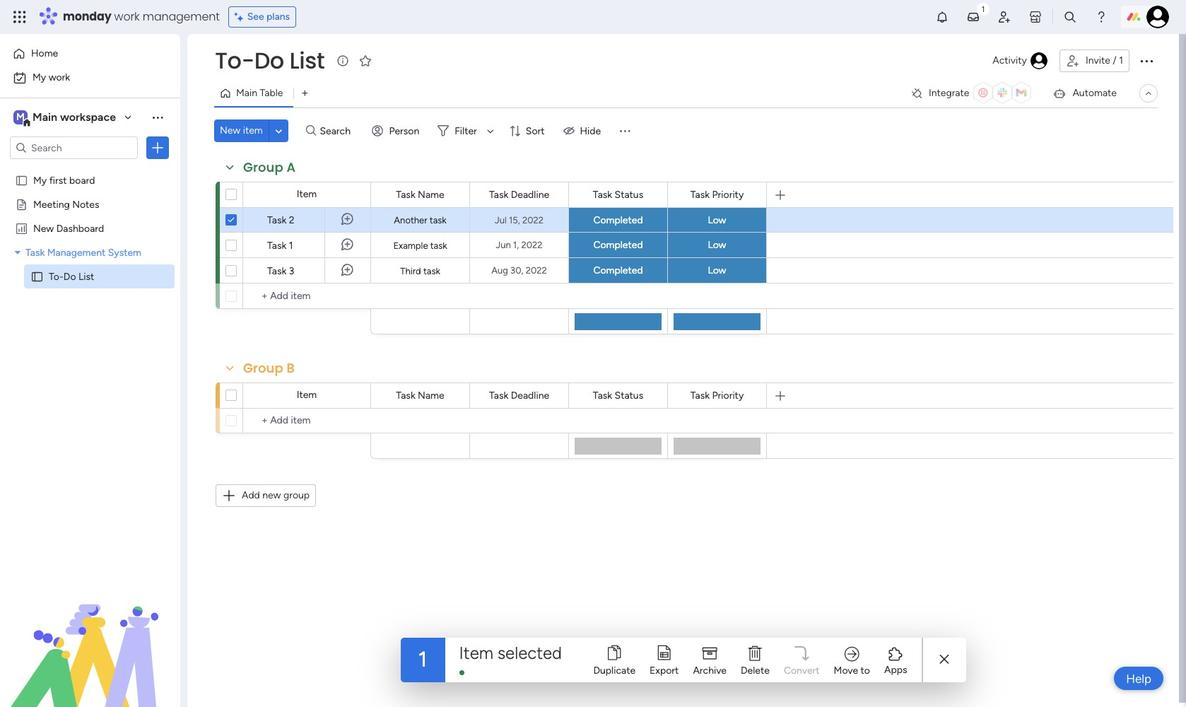 Task type: locate. For each thing, give the bounding box(es) containing it.
my inside list box
[[33, 174, 47, 186]]

name for first task name field from the bottom of the page
[[418, 389, 445, 401]]

1 horizontal spatial do
[[254, 45, 284, 76]]

move to
[[834, 665, 871, 677]]

my for my first board
[[33, 174, 47, 186]]

item down group a field on the left top
[[297, 188, 317, 200]]

main right workspace image
[[33, 110, 57, 124]]

menu image
[[618, 124, 632, 138]]

1 inside button
[[1120, 54, 1124, 66]]

1
[[1120, 54, 1124, 66], [289, 240, 293, 252], [419, 647, 427, 673]]

0 vertical spatial priority
[[713, 189, 744, 201]]

2 group from the top
[[243, 359, 283, 377]]

0 vertical spatial 2022
[[523, 215, 544, 225]]

1 horizontal spatial main
[[236, 87, 257, 99]]

0 vertical spatial task name field
[[393, 187, 448, 203]]

1 name from the top
[[418, 189, 445, 201]]

1 vertical spatial completed
[[594, 239, 643, 251]]

1 task status field from the top
[[590, 187, 647, 203]]

list
[[290, 45, 325, 76], [79, 270, 94, 282]]

1 vertical spatial + add item text field
[[250, 412, 365, 429]]

2 deadline from the top
[[511, 389, 550, 401]]

2 task deadline field from the top
[[486, 388, 553, 404]]

main table
[[236, 87, 283, 99]]

invite / 1 button
[[1060, 50, 1130, 72]]

task
[[396, 189, 416, 201], [489, 189, 509, 201], [593, 189, 613, 201], [691, 189, 710, 201], [267, 214, 287, 226], [267, 240, 287, 252], [25, 246, 45, 258], [267, 265, 287, 277], [396, 389, 416, 401], [489, 389, 509, 401], [593, 389, 613, 401], [691, 389, 710, 401]]

1 horizontal spatial public board image
[[30, 269, 44, 283]]

0 vertical spatial task priority field
[[687, 187, 748, 203]]

archive
[[693, 665, 727, 677]]

to-
[[215, 45, 254, 76], [49, 270, 64, 282]]

+ add item text field down 3 at the left top of the page
[[250, 288, 365, 305]]

task name
[[396, 189, 445, 201], [396, 389, 445, 401]]

2022 for jul 15, 2022
[[523, 215, 544, 225]]

0 horizontal spatial to-do list
[[49, 270, 94, 282]]

item for b
[[297, 389, 317, 401]]

1 horizontal spatial to-do list
[[215, 45, 325, 76]]

1 vertical spatial task deadline field
[[486, 388, 553, 404]]

task priority
[[691, 189, 744, 201], [691, 389, 744, 401]]

board
[[69, 174, 95, 186]]

public dashboard image
[[15, 221, 28, 235]]

1 priority from the top
[[713, 189, 744, 201]]

third
[[401, 266, 421, 276]]

kendall parks image
[[1147, 6, 1170, 28]]

1 vertical spatial public board image
[[30, 269, 44, 283]]

deadline for 2nd task deadline field from the bottom of the page
[[511, 189, 550, 201]]

1 vertical spatial low
[[708, 239, 727, 251]]

task right example
[[431, 240, 447, 251]]

lottie animation image
[[0, 564, 180, 707]]

0 vertical spatial task deadline field
[[486, 187, 553, 203]]

new for new dashboard
[[33, 222, 54, 234]]

integrate
[[929, 87, 970, 99]]

2022
[[523, 215, 544, 225], [522, 240, 543, 250], [526, 265, 547, 276]]

jul 15, 2022
[[495, 215, 544, 225]]

0 vertical spatial deadline
[[511, 189, 550, 201]]

2 horizontal spatial 1
[[1120, 54, 1124, 66]]

public board image for meeting notes
[[15, 197, 28, 211]]

add new group button
[[216, 485, 316, 507]]

1 deadline from the top
[[511, 189, 550, 201]]

workspace selection element
[[13, 109, 118, 127]]

completed
[[594, 214, 643, 226], [594, 239, 643, 251], [594, 265, 643, 277]]

1 vertical spatial task priority
[[691, 389, 744, 401]]

2022 right 15,
[[523, 215, 544, 225]]

deadline for 1st task deadline field from the bottom of the page
[[511, 389, 550, 401]]

status
[[615, 189, 644, 201], [615, 389, 644, 401]]

third task
[[401, 266, 441, 276]]

public board image
[[15, 197, 28, 211], [30, 269, 44, 283]]

name for first task name field from the top of the page
[[418, 189, 445, 201]]

1 horizontal spatial to-
[[215, 45, 254, 76]]

deadline
[[511, 189, 550, 201], [511, 389, 550, 401]]

Task Priority field
[[687, 187, 748, 203], [687, 388, 748, 404]]

1 vertical spatial list
[[79, 270, 94, 282]]

15,
[[509, 215, 520, 225]]

person
[[389, 125, 420, 137]]

public board image for to-do list
[[30, 269, 44, 283]]

help button
[[1115, 667, 1164, 690]]

another
[[394, 215, 428, 226]]

2 status from the top
[[615, 389, 644, 401]]

2022 right 30,
[[526, 265, 547, 276]]

my
[[33, 71, 46, 83], [33, 174, 47, 186]]

1 task name field from the top
[[393, 187, 448, 203]]

v2 search image
[[306, 123, 317, 139]]

task
[[430, 215, 447, 226], [431, 240, 447, 251], [424, 266, 441, 276]]

new item button
[[214, 120, 269, 142]]

1 group from the top
[[243, 158, 283, 176]]

1 + add item text field from the top
[[250, 288, 365, 305]]

group left a
[[243, 158, 283, 176]]

task status for first task status field from the bottom
[[593, 389, 644, 401]]

0 horizontal spatial 1
[[289, 240, 293, 252]]

help
[[1127, 672, 1152, 686]]

0 vertical spatial my
[[33, 71, 46, 83]]

add new group
[[242, 489, 310, 501]]

new right public dashboard image
[[33, 222, 54, 234]]

1 horizontal spatial 1
[[419, 647, 427, 673]]

do down management
[[64, 270, 76, 282]]

2 task name from the top
[[396, 389, 445, 401]]

options image
[[1139, 52, 1156, 69]]

to-do list inside list box
[[49, 270, 94, 282]]

1 task name from the top
[[396, 189, 445, 201]]

2 vertical spatial item
[[459, 643, 494, 663]]

2 task status from the top
[[593, 389, 644, 401]]

0 horizontal spatial list
[[79, 270, 94, 282]]

1 vertical spatial status
[[615, 389, 644, 401]]

show board description image
[[335, 54, 352, 68]]

my down home
[[33, 71, 46, 83]]

group b
[[243, 359, 295, 377]]

0 horizontal spatial do
[[64, 270, 76, 282]]

0 vertical spatial task status
[[593, 189, 644, 201]]

add view image
[[302, 88, 308, 99]]

0 vertical spatial work
[[114, 8, 140, 25]]

+ Add item text field
[[250, 288, 365, 305], [250, 412, 365, 429]]

Task Name field
[[393, 187, 448, 203], [393, 388, 448, 404]]

1,
[[513, 240, 519, 250]]

to
[[861, 665, 871, 677]]

monday marketplace image
[[1029, 10, 1043, 24]]

Search in workspace field
[[30, 140, 118, 156]]

main workspace
[[33, 110, 116, 124]]

1 vertical spatial main
[[33, 110, 57, 124]]

0 vertical spatial group
[[243, 158, 283, 176]]

1 vertical spatial item
[[297, 389, 317, 401]]

1 task status from the top
[[593, 189, 644, 201]]

work right monday
[[114, 8, 140, 25]]

0 vertical spatial task name
[[396, 189, 445, 201]]

2 task deadline from the top
[[489, 389, 550, 401]]

2 vertical spatial task
[[424, 266, 441, 276]]

item down group b field
[[297, 389, 317, 401]]

1 vertical spatial task name
[[396, 389, 445, 401]]

1 vertical spatial my
[[33, 174, 47, 186]]

0 vertical spatial status
[[615, 189, 644, 201]]

sort
[[526, 125, 545, 137]]

0 horizontal spatial work
[[49, 71, 70, 83]]

new left item
[[220, 124, 241, 137]]

invite members image
[[998, 10, 1012, 24]]

group inside group b field
[[243, 359, 283, 377]]

group for group a
[[243, 158, 283, 176]]

task inside list box
[[25, 246, 45, 258]]

0 horizontal spatial public board image
[[15, 197, 28, 211]]

2 vertical spatial 1
[[419, 647, 427, 673]]

task right third
[[424, 266, 441, 276]]

work inside option
[[49, 71, 70, 83]]

notes
[[72, 198, 99, 210]]

1 vertical spatial task
[[431, 240, 447, 251]]

workspace image
[[13, 110, 28, 125]]

1 vertical spatial task priority field
[[687, 388, 748, 404]]

1 vertical spatial task name field
[[393, 388, 448, 404]]

do up the table
[[254, 45, 284, 76]]

dashboard
[[56, 222, 104, 234]]

2 vertical spatial low
[[708, 265, 727, 277]]

main inside button
[[236, 87, 257, 99]]

option
[[0, 167, 180, 170]]

0 vertical spatial task
[[430, 215, 447, 226]]

1 vertical spatial group
[[243, 359, 283, 377]]

select product image
[[13, 10, 27, 24]]

1 vertical spatial 2022
[[522, 240, 543, 250]]

0 vertical spatial low
[[708, 214, 727, 226]]

group left b
[[243, 359, 283, 377]]

2022 right the '1,'
[[522, 240, 543, 250]]

public board image down the task management system
[[30, 269, 44, 283]]

Task Status field
[[590, 187, 647, 203], [590, 388, 647, 404]]

name
[[418, 189, 445, 201], [418, 389, 445, 401]]

1 horizontal spatial new
[[220, 124, 241, 137]]

aug
[[492, 265, 509, 276]]

notifications image
[[936, 10, 950, 24]]

group
[[243, 158, 283, 176], [243, 359, 283, 377]]

0 horizontal spatial new
[[33, 222, 54, 234]]

2 task priority from the top
[[691, 389, 744, 401]]

automate button
[[1048, 82, 1123, 105]]

to-do list
[[215, 45, 325, 76], [49, 270, 94, 282]]

add to favorites image
[[359, 53, 373, 68]]

0 vertical spatial name
[[418, 189, 445, 201]]

0 vertical spatial item
[[297, 188, 317, 200]]

arrow down image
[[482, 122, 499, 139]]

0 vertical spatial new
[[220, 124, 241, 137]]

item left selected
[[459, 643, 494, 663]]

task right another
[[430, 215, 447, 226]]

2 priority from the top
[[713, 389, 744, 401]]

0 vertical spatial 1
[[1120, 54, 1124, 66]]

1 vertical spatial do
[[64, 270, 76, 282]]

duplicate
[[594, 665, 636, 677]]

0 vertical spatial + add item text field
[[250, 288, 365, 305]]

new for new item
[[220, 124, 241, 137]]

+ add item text field down b
[[250, 412, 365, 429]]

3 low from the top
[[708, 265, 727, 277]]

task deadline for 1st task deadline field from the bottom of the page
[[489, 389, 550, 401]]

group inside group a field
[[243, 158, 283, 176]]

invite / 1
[[1086, 54, 1124, 66]]

1 vertical spatial task status field
[[590, 388, 647, 404]]

1 vertical spatial name
[[418, 389, 445, 401]]

update feed image
[[967, 10, 981, 24]]

2 task status field from the top
[[590, 388, 647, 404]]

search everything image
[[1064, 10, 1078, 24]]

list down the task management system
[[79, 270, 94, 282]]

Task Deadline field
[[486, 187, 553, 203], [486, 388, 553, 404]]

main left the table
[[236, 87, 257, 99]]

work for monday
[[114, 8, 140, 25]]

0 vertical spatial task priority
[[691, 189, 744, 201]]

0 vertical spatial list
[[290, 45, 325, 76]]

workspace options image
[[151, 110, 165, 124]]

0 vertical spatial main
[[236, 87, 257, 99]]

my inside option
[[33, 71, 46, 83]]

1 horizontal spatial work
[[114, 8, 140, 25]]

1 low from the top
[[708, 214, 727, 226]]

new
[[220, 124, 241, 137], [33, 222, 54, 234]]

2 low from the top
[[708, 239, 727, 251]]

1 vertical spatial 1
[[289, 240, 293, 252]]

0 vertical spatial public board image
[[15, 197, 28, 211]]

new
[[263, 489, 281, 501]]

item
[[297, 188, 317, 200], [297, 389, 317, 401], [459, 643, 494, 663]]

list up add view icon
[[290, 45, 325, 76]]

1 vertical spatial task status
[[593, 389, 644, 401]]

work down home
[[49, 71, 70, 83]]

0 horizontal spatial to-
[[49, 270, 64, 282]]

2 name from the top
[[418, 389, 445, 401]]

automate
[[1073, 87, 1118, 99]]

1 task priority field from the top
[[687, 187, 748, 203]]

0 vertical spatial task deadline
[[489, 189, 550, 201]]

to- up main table button
[[215, 45, 254, 76]]

2 vertical spatial 2022
[[526, 265, 547, 276]]

work
[[114, 8, 140, 25], [49, 71, 70, 83]]

status for 1st task status field from the top
[[615, 189, 644, 201]]

1 task deadline from the top
[[489, 189, 550, 201]]

1 completed from the top
[[594, 214, 643, 226]]

meeting notes
[[33, 198, 99, 210]]

1 vertical spatial to-
[[49, 270, 64, 282]]

priority
[[713, 189, 744, 201], [713, 389, 744, 401]]

0 vertical spatial to-
[[215, 45, 254, 76]]

Group A field
[[240, 158, 299, 177]]

1 vertical spatial to-do list
[[49, 270, 94, 282]]

a
[[287, 158, 296, 176]]

1 vertical spatial task deadline
[[489, 389, 550, 401]]

1 vertical spatial new
[[33, 222, 54, 234]]

1 status from the top
[[615, 189, 644, 201]]

system
[[108, 246, 141, 258]]

list box
[[0, 165, 180, 479]]

to- down management
[[49, 270, 64, 282]]

public board image
[[15, 173, 28, 187]]

2 vertical spatial completed
[[594, 265, 643, 277]]

2 + add item text field from the top
[[250, 412, 365, 429]]

item for a
[[297, 188, 317, 200]]

0 vertical spatial completed
[[594, 214, 643, 226]]

main for main table
[[236, 87, 257, 99]]

1 vertical spatial work
[[49, 71, 70, 83]]

invite
[[1086, 54, 1111, 66]]

0 vertical spatial task status field
[[590, 187, 647, 203]]

item
[[243, 124, 263, 137]]

new inside list box
[[33, 222, 54, 234]]

0 horizontal spatial main
[[33, 110, 57, 124]]

to-do list up the table
[[215, 45, 325, 76]]

public board image down public board image
[[15, 197, 28, 211]]

task name for first task name field from the top of the page
[[396, 189, 445, 201]]

workspace
[[60, 110, 116, 124]]

task deadline
[[489, 189, 550, 201], [489, 389, 550, 401]]

main inside workspace selection element
[[33, 110, 57, 124]]

my first board
[[33, 174, 95, 186]]

1 vertical spatial priority
[[713, 389, 744, 401]]

new inside button
[[220, 124, 241, 137]]

options image
[[151, 141, 165, 155]]

1 vertical spatial deadline
[[511, 389, 550, 401]]

do
[[254, 45, 284, 76], [64, 270, 76, 282]]

to-do list down management
[[49, 270, 94, 282]]

0 vertical spatial to-do list
[[215, 45, 325, 76]]

my left first
[[33, 174, 47, 186]]

list box containing my first board
[[0, 165, 180, 479]]

low
[[708, 214, 727, 226], [708, 239, 727, 251], [708, 265, 727, 277]]



Task type: vqa. For each thing, say whether or not it's contained in the screenshot.
monday
yes



Task type: describe. For each thing, give the bounding box(es) containing it.
30,
[[511, 265, 524, 276]]

delete
[[741, 665, 770, 677]]

apps
[[885, 664, 908, 676]]

task for 1
[[431, 240, 447, 251]]

monday work management
[[63, 8, 220, 25]]

status for first task status field from the bottom
[[615, 389, 644, 401]]

angle down image
[[275, 126, 282, 136]]

monday
[[63, 8, 111, 25]]

task 1
[[267, 240, 293, 252]]

activity button
[[988, 50, 1055, 72]]

3
[[289, 265, 295, 277]]

2 task name field from the top
[[393, 388, 448, 404]]

Group B field
[[240, 359, 298, 378]]

home link
[[8, 42, 172, 65]]

1 image
[[978, 1, 990, 17]]

b
[[287, 359, 295, 377]]

hide button
[[558, 120, 610, 142]]

2
[[289, 214, 295, 226]]

aug 30, 2022
[[492, 265, 547, 276]]

/
[[1114, 54, 1117, 66]]

caret down image
[[15, 247, 21, 257]]

To-Do List field
[[211, 45, 328, 76]]

selected
[[498, 643, 562, 663]]

add
[[242, 489, 260, 501]]

management
[[47, 246, 106, 258]]

group
[[284, 489, 310, 501]]

jun 1, 2022
[[496, 240, 543, 250]]

move
[[834, 665, 859, 677]]

2 task priority field from the top
[[687, 388, 748, 404]]

home option
[[8, 42, 172, 65]]

jul
[[495, 215, 507, 225]]

filter button
[[432, 120, 499, 142]]

1 horizontal spatial list
[[290, 45, 325, 76]]

table
[[260, 87, 283, 99]]

sort button
[[503, 120, 554, 142]]

to- inside list box
[[49, 270, 64, 282]]

task 3
[[267, 265, 295, 277]]

m
[[16, 111, 25, 123]]

new dashboard
[[33, 222, 104, 234]]

task deadline for 2nd task deadline field from the bottom of the page
[[489, 189, 550, 201]]

2 completed from the top
[[594, 239, 643, 251]]

plans
[[267, 11, 290, 23]]

see plans button
[[228, 6, 296, 28]]

my work
[[33, 71, 70, 83]]

help image
[[1095, 10, 1109, 24]]

see plans
[[247, 11, 290, 23]]

list inside list box
[[79, 270, 94, 282]]

meeting
[[33, 198, 70, 210]]

collapse board header image
[[1144, 88, 1155, 99]]

my work option
[[8, 66, 172, 89]]

1 task deadline field from the top
[[486, 187, 553, 203]]

lottie animation element
[[0, 564, 180, 707]]

first
[[49, 174, 67, 186]]

main for main workspace
[[33, 110, 57, 124]]

integrate button
[[905, 79, 1042, 108]]

2022 for jun 1, 2022
[[522, 240, 543, 250]]

1 task priority from the top
[[691, 189, 744, 201]]

task 2
[[267, 214, 295, 226]]

convert
[[784, 665, 820, 677]]

Search field
[[317, 121, 359, 141]]

example
[[394, 240, 428, 251]]

work for my
[[49, 71, 70, 83]]

task for 3
[[424, 266, 441, 276]]

task name for first task name field from the bottom of the page
[[396, 389, 445, 401]]

person button
[[367, 120, 428, 142]]

jun
[[496, 240, 511, 250]]

filter
[[455, 125, 477, 137]]

another task
[[394, 215, 447, 226]]

2022 for aug 30, 2022
[[526, 265, 547, 276]]

3 completed from the top
[[594, 265, 643, 277]]

my for my work
[[33, 71, 46, 83]]

example task
[[394, 240, 447, 251]]

group for group b
[[243, 359, 283, 377]]

0 vertical spatial do
[[254, 45, 284, 76]]

see
[[247, 11, 264, 23]]

export
[[650, 665, 679, 677]]

do inside list box
[[64, 270, 76, 282]]

activity
[[993, 54, 1028, 66]]

task status for 1st task status field from the top
[[593, 189, 644, 201]]

task management system
[[25, 246, 141, 258]]

hide
[[580, 125, 601, 137]]

management
[[143, 8, 220, 25]]

my work link
[[8, 66, 172, 89]]

main table button
[[214, 82, 294, 105]]

group a
[[243, 158, 296, 176]]

home
[[31, 47, 58, 59]]

item selected
[[459, 643, 562, 663]]

new item
[[220, 124, 263, 137]]



